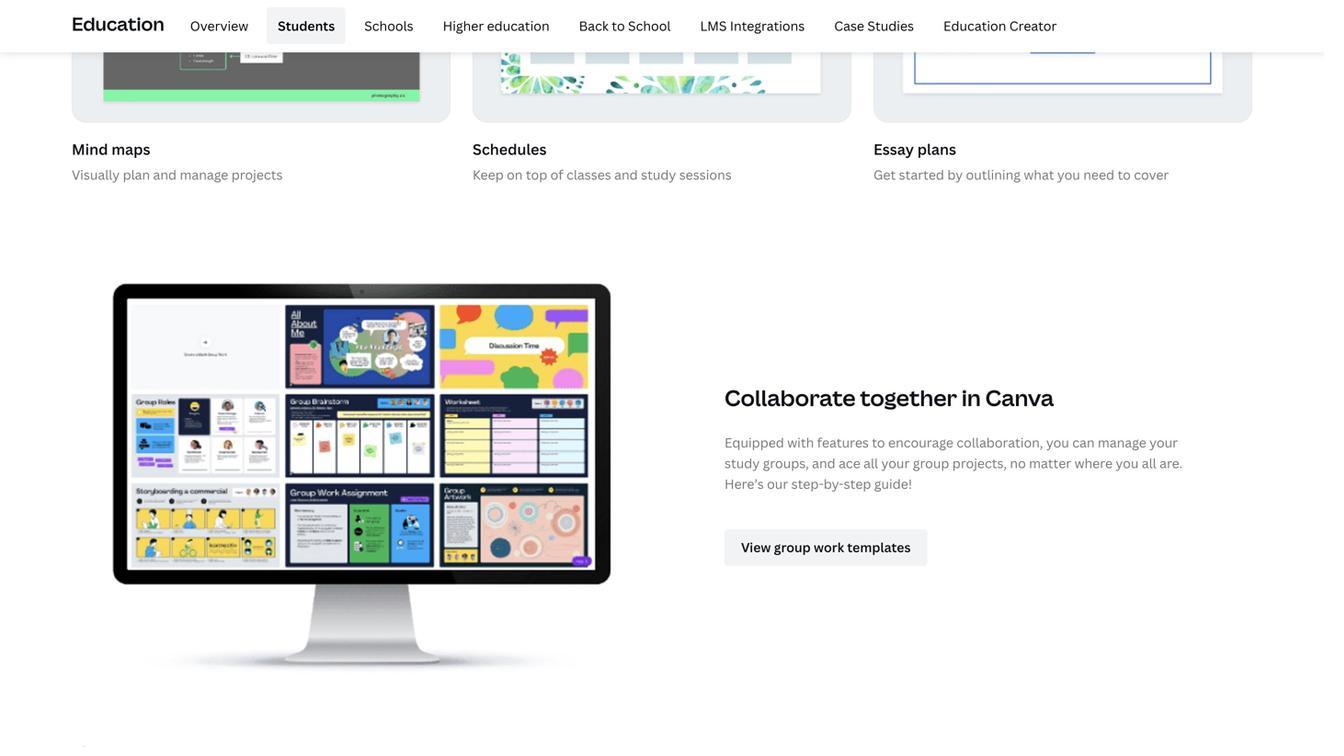 Task type: describe. For each thing, give the bounding box(es) containing it.
need
[[1084, 166, 1115, 183]]

menu bar containing overview
[[172, 7, 1068, 44]]

guide!
[[874, 475, 912, 493]]

plans
[[918, 139, 956, 159]]

together
[[860, 383, 957, 413]]

collaborate together in canva
[[725, 383, 1054, 413]]

1 all from the left
[[864, 455, 878, 472]]

case studies
[[834, 17, 914, 34]]

collaboration,
[[957, 434, 1043, 452]]

students
[[278, 17, 335, 34]]

where
[[1075, 455, 1113, 472]]

what
[[1024, 166, 1054, 183]]

0 vertical spatial you
[[1058, 166, 1081, 183]]

student essay plan image
[[875, 0, 1252, 122]]

studies
[[868, 17, 914, 34]]

are.
[[1160, 455, 1183, 472]]

case
[[834, 17, 865, 34]]

essay
[[874, 139, 914, 159]]

0 vertical spatial manage
[[180, 166, 228, 183]]

outlining
[[966, 166, 1021, 183]]

by
[[948, 166, 963, 183]]

0 vertical spatial study
[[641, 166, 676, 183]]

education
[[487, 17, 550, 34]]

case studies link
[[823, 7, 925, 44]]

2 all from the left
[[1142, 455, 1157, 472]]

lms integrations
[[700, 17, 805, 34]]

2 vertical spatial you
[[1116, 455, 1139, 472]]

equipped
[[725, 434, 784, 452]]

visually plan and manage projects
[[72, 166, 283, 183]]

on
[[507, 166, 523, 183]]

back to school
[[579, 17, 671, 34]]

1 vertical spatial to
[[1118, 166, 1131, 183]]

mind maps
[[72, 139, 150, 159]]

overview
[[190, 17, 248, 34]]

lms integrations link
[[689, 7, 816, 44]]

can
[[1073, 434, 1095, 452]]

ace
[[839, 455, 861, 472]]

keep
[[473, 166, 504, 183]]

higher education link
[[432, 7, 561, 44]]

classes
[[567, 166, 611, 183]]

collaborate
[[725, 383, 856, 413]]

keep on top of classes and study sessions
[[473, 166, 732, 183]]

group work templates on desktop image
[[72, 258, 651, 692]]

1 vertical spatial you
[[1046, 434, 1069, 452]]



Task type: locate. For each thing, give the bounding box(es) containing it.
no
[[1010, 455, 1026, 472]]

projects,
[[953, 455, 1007, 472]]

group
[[913, 455, 950, 472]]

sessions
[[679, 166, 732, 183]]

you right the where
[[1116, 455, 1139, 472]]

higher education
[[443, 17, 550, 34]]

0 horizontal spatial study
[[641, 166, 676, 183]]

top
[[526, 166, 547, 183]]

equipped with features to encourage collaboration, you can manage your study groups, and ace all your group projects, no matter where you all are. here's our step-by-step guide!
[[725, 434, 1183, 493]]

1 horizontal spatial manage
[[1098, 434, 1147, 452]]

school
[[628, 17, 671, 34]]

education creator
[[944, 17, 1057, 34]]

0 vertical spatial your
[[1150, 434, 1178, 452]]

0 horizontal spatial manage
[[180, 166, 228, 183]]

education inside "link"
[[944, 17, 1007, 34]]

you up matter
[[1046, 434, 1069, 452]]

here's
[[725, 475, 764, 493]]

students link
[[267, 7, 346, 44]]

back
[[579, 17, 609, 34]]

all left the are.
[[1142, 455, 1157, 472]]

education for education
[[72, 11, 164, 36]]

projects
[[232, 166, 283, 183]]

essay plans
[[874, 139, 956, 159]]

groups,
[[763, 455, 809, 472]]

your up the are.
[[1150, 434, 1178, 452]]

your up guide!
[[882, 455, 910, 472]]

0 horizontal spatial all
[[864, 455, 878, 472]]

creator
[[1010, 17, 1057, 34]]

and right plan
[[153, 166, 177, 183]]

and
[[153, 166, 177, 183], [615, 166, 638, 183], [812, 455, 836, 472]]

in
[[962, 383, 981, 413]]

2 horizontal spatial to
[[1118, 166, 1131, 183]]

1 horizontal spatial to
[[872, 434, 885, 452]]

get
[[874, 166, 896, 183]]

cover
[[1134, 166, 1169, 183]]

mind
[[72, 139, 108, 159]]

our
[[767, 475, 788, 493]]

to right back
[[612, 17, 625, 34]]

0 vertical spatial to
[[612, 17, 625, 34]]

visually
[[72, 166, 120, 183]]

higher
[[443, 17, 484, 34]]

and inside equipped with features to encourage collaboration, you can manage your study groups, and ace all your group projects, no matter where you all are. here's our step-by-step guide!
[[812, 455, 836, 472]]

you
[[1058, 166, 1081, 183], [1046, 434, 1069, 452], [1116, 455, 1139, 472]]

study up here's
[[725, 455, 760, 472]]

0 horizontal spatial your
[[882, 455, 910, 472]]

started
[[899, 166, 945, 183]]

back to school link
[[568, 7, 682, 44]]

get started by outlining what you need to cover
[[874, 166, 1169, 183]]

plan
[[123, 166, 150, 183]]

education for education creator
[[944, 17, 1007, 34]]

education creator link
[[933, 7, 1068, 44]]

to right features
[[872, 434, 885, 452]]

2 horizontal spatial and
[[812, 455, 836, 472]]

2 vertical spatial to
[[872, 434, 885, 452]]

education
[[72, 11, 164, 36], [944, 17, 1007, 34]]

lms
[[700, 17, 727, 34]]

student schedule image
[[474, 0, 851, 122]]

manage up the where
[[1098, 434, 1147, 452]]

you right what
[[1058, 166, 1081, 183]]

canva
[[986, 383, 1054, 413]]

1 vertical spatial study
[[725, 455, 760, 472]]

to right need
[[1118, 166, 1131, 183]]

1 horizontal spatial education
[[944, 17, 1007, 34]]

maps
[[111, 139, 150, 159]]

1 horizontal spatial your
[[1150, 434, 1178, 452]]

student mind map image
[[73, 0, 450, 122]]

0 horizontal spatial to
[[612, 17, 625, 34]]

manage left projects at the left of the page
[[180, 166, 228, 183]]

by-
[[824, 475, 844, 493]]

and right classes
[[615, 166, 638, 183]]

1 horizontal spatial all
[[1142, 455, 1157, 472]]

your
[[1150, 434, 1178, 452], [882, 455, 910, 472]]

schools
[[364, 17, 414, 34]]

step
[[844, 475, 871, 493]]

all
[[864, 455, 878, 472], [1142, 455, 1157, 472]]

1 horizontal spatial and
[[615, 166, 638, 183]]

manage
[[180, 166, 228, 183], [1098, 434, 1147, 452]]

of
[[551, 166, 564, 183]]

and up by-
[[812, 455, 836, 472]]

0 horizontal spatial education
[[72, 11, 164, 36]]

all right ace
[[864, 455, 878, 472]]

encourage
[[888, 434, 954, 452]]

features
[[817, 434, 869, 452]]

matter
[[1029, 455, 1072, 472]]

study inside equipped with features to encourage collaboration, you can manage your study groups, and ace all your group projects, no matter where you all are. here's our step-by-step guide!
[[725, 455, 760, 472]]

study
[[641, 166, 676, 183], [725, 455, 760, 472]]

study left sessions
[[641, 166, 676, 183]]

0 horizontal spatial and
[[153, 166, 177, 183]]

overview link
[[179, 7, 260, 44]]

1 vertical spatial your
[[882, 455, 910, 472]]

to inside equipped with features to encourage collaboration, you can manage your study groups, and ace all your group projects, no matter where you all are. here's our step-by-step guide!
[[872, 434, 885, 452]]

to
[[612, 17, 625, 34], [1118, 166, 1131, 183], [872, 434, 885, 452]]

1 vertical spatial manage
[[1098, 434, 1147, 452]]

step-
[[792, 475, 824, 493]]

integrations
[[730, 17, 805, 34]]

manage inside equipped with features to encourage collaboration, you can manage your study groups, and ace all your group projects, no matter where you all are. here's our step-by-step guide!
[[1098, 434, 1147, 452]]

with
[[787, 434, 814, 452]]

schedules
[[473, 139, 547, 159]]

1 horizontal spatial study
[[725, 455, 760, 472]]

schools link
[[353, 7, 425, 44]]

menu bar
[[172, 7, 1068, 44]]



Task type: vqa. For each thing, say whether or not it's contained in the screenshot.
Share
no



